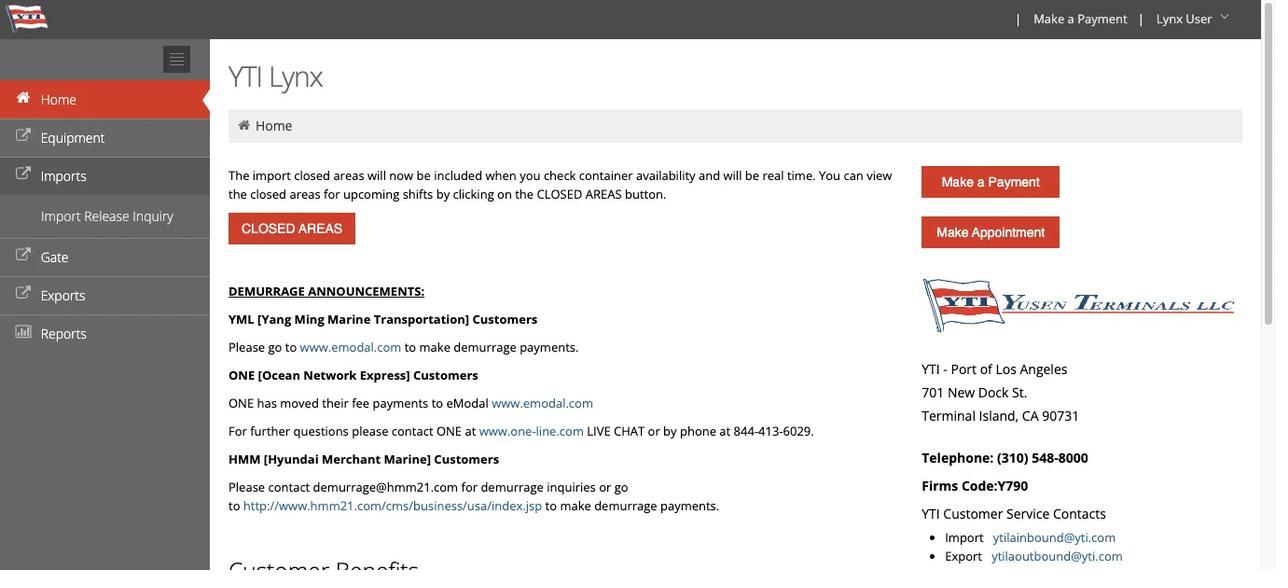 Task type: locate. For each thing, give the bounding box(es) containing it.
None submit
[[229, 213, 356, 244]]

0 horizontal spatial payment
[[988, 174, 1040, 189]]

one left '[ocean'
[[229, 367, 255, 383]]

1 horizontal spatial www.emodal.com link
[[492, 395, 593, 411]]

you
[[520, 167, 541, 184]]

external link image for gate
[[14, 249, 33, 262]]

1 vertical spatial for
[[461, 479, 478, 495]]

1 horizontal spatial by
[[663, 423, 677, 439]]

home link up equipment
[[0, 80, 210, 118]]

external link image inside imports link
[[14, 168, 33, 181]]

yml
[[229, 311, 254, 327]]

1 horizontal spatial closed
[[294, 167, 330, 184]]

contact down [hyundai
[[268, 479, 310, 495]]

6029.
[[783, 423, 814, 439]]

1 vertical spatial payments.
[[661, 497, 720, 514]]

home link right home image
[[256, 117, 292, 134]]

be up shifts
[[417, 167, 431, 184]]

1 vertical spatial home
[[256, 117, 292, 134]]

1 vertical spatial demurrage
[[481, 479, 544, 495]]

1 vertical spatial payment
[[988, 174, 1040, 189]]

for up http://www.hmm21.com/cms/business/usa/index.jsp to make demurrage payments.
[[461, 479, 478, 495]]

1 vertical spatial customers
[[413, 367, 478, 383]]

will
[[368, 167, 386, 184], [724, 167, 742, 184]]

import release inquiry link
[[0, 202, 210, 230]]

go down [yang
[[268, 339, 282, 355]]

1 horizontal spatial home
[[256, 117, 292, 134]]

their
[[322, 395, 349, 411]]

0 vertical spatial one
[[229, 367, 255, 383]]

customers up http://www.hmm21.com/cms/business/usa/index.jsp to make demurrage payments.
[[434, 451, 499, 467]]

0 vertical spatial lynx
[[1157, 10, 1183, 27]]

0 horizontal spatial a
[[978, 174, 985, 189]]

0 vertical spatial payment
[[1078, 10, 1128, 27]]

customers
[[473, 311, 538, 327], [413, 367, 478, 383], [434, 451, 499, 467]]

yti down firms
[[922, 505, 940, 522]]

home right home icon
[[41, 90, 76, 108]]

1 horizontal spatial |
[[1138, 10, 1145, 27]]

yti for yti lynx
[[229, 57, 262, 95]]

0 horizontal spatial at
[[465, 423, 476, 439]]

1 vertical spatial or
[[599, 479, 611, 495]]

0 horizontal spatial |
[[1015, 10, 1022, 27]]

payment left lynx user
[[1078, 10, 1128, 27]]

0 horizontal spatial will
[[368, 167, 386, 184]]

closed
[[537, 186, 583, 202]]

for left upcoming
[[324, 186, 340, 202]]

areas up upcoming
[[333, 167, 364, 184]]

0 vertical spatial or
[[648, 423, 660, 439]]

0 horizontal spatial contact
[[268, 479, 310, 495]]

firms
[[922, 477, 958, 494]]

to
[[285, 339, 297, 355], [405, 339, 416, 355], [432, 395, 443, 411], [229, 497, 240, 514], [545, 497, 557, 514]]

external link image
[[14, 130, 33, 143], [14, 287, 33, 300]]

1 vertical spatial import
[[945, 529, 984, 546]]

1 vertical spatial external link image
[[14, 249, 33, 262]]

port
[[951, 360, 977, 378]]

terminal
[[922, 407, 976, 424]]

please for please contact demurrage@hmm21.com for demurrage inquiries or go to
[[229, 479, 265, 495]]

bar chart image
[[14, 326, 33, 339]]

1 vertical spatial go
[[615, 479, 628, 495]]

0 vertical spatial external link image
[[14, 130, 33, 143]]

0 horizontal spatial for
[[324, 186, 340, 202]]

external link image inside equipment link
[[14, 130, 33, 143]]

marine]
[[384, 451, 431, 467]]

demurrage announcements:
[[229, 283, 425, 299]]

moved
[[280, 395, 319, 411]]

1 vertical spatial external link image
[[14, 287, 33, 300]]

or right inquiries
[[599, 479, 611, 495]]

1 vertical spatial lynx
[[269, 57, 323, 95]]

questions
[[293, 423, 349, 439]]

0 vertical spatial closed
[[294, 167, 330, 184]]

home
[[41, 90, 76, 108], [256, 117, 292, 134]]

please inside please contact demurrage@hmm21.com for demurrage inquiries or go to
[[229, 479, 265, 495]]

user
[[1186, 10, 1212, 27]]

0 horizontal spatial by
[[436, 186, 450, 202]]

1 horizontal spatial will
[[724, 167, 742, 184]]

1 vertical spatial make
[[560, 497, 591, 514]]

customers up emodal
[[413, 367, 478, 383]]

one down emodal
[[437, 423, 462, 439]]

make for make appointment link
[[937, 225, 969, 240]]

lynx
[[1157, 10, 1183, 27], [269, 57, 323, 95]]

import down imports
[[41, 207, 81, 225]]

0 vertical spatial import
[[41, 207, 81, 225]]

external link image left gate
[[14, 249, 33, 262]]

external link image for exports
[[14, 287, 33, 300]]

payment up appointment
[[988, 174, 1040, 189]]

1 horizontal spatial home link
[[256, 117, 292, 134]]

www.emodal.com link up www.one-line.com link
[[492, 395, 593, 411]]

by down included
[[436, 186, 450, 202]]

0 horizontal spatial the
[[229, 186, 247, 202]]

yti up home image
[[229, 57, 262, 95]]

0 vertical spatial for
[[324, 186, 340, 202]]

ytilainbound@yti.com
[[993, 529, 1116, 546]]

1 vertical spatial yti
[[922, 360, 940, 378]]

closed
[[294, 167, 330, 184], [250, 186, 286, 202]]

0 horizontal spatial go
[[268, 339, 282, 355]]

[hyundai
[[264, 451, 319, 467]]

to inside please contact demurrage@hmm21.com for demurrage inquiries or go to
[[229, 497, 240, 514]]

2 external link image from the top
[[14, 287, 33, 300]]

los
[[996, 360, 1017, 378]]

appointment
[[972, 225, 1045, 240]]

demurrage down inquiries
[[594, 497, 657, 514]]

1 horizontal spatial import
[[945, 529, 984, 546]]

0 horizontal spatial areas
[[290, 186, 321, 202]]

-
[[944, 360, 948, 378]]

1 please from the top
[[229, 339, 265, 355]]

hmm
[[229, 451, 261, 467]]

be left real
[[745, 167, 759, 184]]

service
[[1007, 505, 1050, 522]]

demurrage up http://www.hmm21.com/cms/business/usa/index.jsp to make demurrage payments.
[[481, 479, 544, 495]]

413-
[[759, 423, 783, 439]]

www.emodal.com down marine
[[300, 339, 401, 355]]

closed down import
[[250, 186, 286, 202]]

external link image inside 'gate' link
[[14, 249, 33, 262]]

home right home image
[[256, 117, 292, 134]]

0 vertical spatial yti
[[229, 57, 262, 95]]

www.one-
[[479, 423, 536, 439]]

0 vertical spatial customers
[[473, 311, 538, 327]]

reports link
[[0, 314, 210, 353]]

2 external link image from the top
[[14, 249, 33, 262]]

for inside please contact demurrage@hmm21.com for demurrage inquiries or go to
[[461, 479, 478, 495]]

2 please from the top
[[229, 479, 265, 495]]

www.emodal.com link for to make demurrage payments.
[[300, 339, 401, 355]]

telephone:
[[922, 449, 994, 466]]

to down transportation]
[[405, 339, 416, 355]]

2 vertical spatial make
[[937, 225, 969, 240]]

yti for yti - port of los angeles 701 new dock st. terminal island, ca 90731
[[922, 360, 940, 378]]

1 external link image from the top
[[14, 168, 33, 181]]

release
[[84, 207, 129, 225]]

1 horizontal spatial areas
[[333, 167, 364, 184]]

0 horizontal spatial closed
[[250, 186, 286, 202]]

yti inside 'yti - port of los angeles 701 new dock st. terminal island, ca 90731'
[[922, 360, 940, 378]]

one
[[229, 367, 255, 383], [229, 395, 254, 411], [437, 423, 462, 439]]

yti for yti customer service contacts
[[922, 505, 940, 522]]

2 | from the left
[[1138, 10, 1145, 27]]

0 vertical spatial please
[[229, 339, 265, 355]]

0 vertical spatial www.emodal.com
[[300, 339, 401, 355]]

2 vertical spatial customers
[[434, 451, 499, 467]]

for inside the import closed areas will now be included when you check container availability and will be real time.  you can view the closed areas for upcoming shifts by clicking on the closed areas button.
[[324, 186, 340, 202]]

2 the from the left
[[515, 186, 534, 202]]

now
[[389, 167, 413, 184]]

line.com
[[536, 423, 584, 439]]

marine
[[328, 311, 371, 327]]

closed right import
[[294, 167, 330, 184]]

areas down import
[[290, 186, 321, 202]]

payment
[[1078, 10, 1128, 27], [988, 174, 1040, 189]]

make down inquiries
[[560, 497, 591, 514]]

at left 844-
[[720, 423, 731, 439]]

0 horizontal spatial import
[[41, 207, 81, 225]]

0 horizontal spatial be
[[417, 167, 431, 184]]

or inside please contact demurrage@hmm21.com for demurrage inquiries or go to
[[599, 479, 611, 495]]

0 vertical spatial a
[[1068, 10, 1075, 27]]

make
[[419, 339, 451, 355], [560, 497, 591, 514]]

1 horizontal spatial the
[[515, 186, 534, 202]]

payments
[[373, 395, 429, 411]]

contact down one has moved their fee payments to emodal www.emodal.com
[[392, 423, 433, 439]]

customers right transportation]
[[473, 311, 538, 327]]

2 vertical spatial yti
[[922, 505, 940, 522]]

www.emodal.com link
[[300, 339, 401, 355], [492, 395, 593, 411]]

external link image up bar chart image
[[14, 287, 33, 300]]

container
[[579, 167, 633, 184]]

2 vertical spatial one
[[437, 423, 462, 439]]

to left emodal
[[432, 395, 443, 411]]

1 horizontal spatial for
[[461, 479, 478, 495]]

1 horizontal spatial make
[[560, 497, 591, 514]]

0 vertical spatial make
[[419, 339, 451, 355]]

|
[[1015, 10, 1022, 27], [1138, 10, 1145, 27]]

to down 'hmm'
[[229, 497, 240, 514]]

the down the
[[229, 186, 247, 202]]

import inside import release inquiry link
[[41, 207, 81, 225]]

areas
[[586, 186, 622, 202]]

0 horizontal spatial www.emodal.com
[[300, 339, 401, 355]]

network
[[304, 367, 357, 383]]

further
[[250, 423, 290, 439]]

1 external link image from the top
[[14, 130, 33, 143]]

go right inquiries
[[615, 479, 628, 495]]

demurrage
[[229, 283, 305, 299]]

www.emodal.com link for one has moved their fee payments to emodal www.emodal.com
[[492, 395, 593, 411]]

1 horizontal spatial lynx
[[1157, 10, 1183, 27]]

by left phone at the bottom
[[663, 423, 677, 439]]

the down you
[[515, 186, 534, 202]]

make down transportation]
[[419, 339, 451, 355]]

please go to www.emodal.com to make demurrage payments.
[[229, 339, 579, 355]]

or right chat
[[648, 423, 660, 439]]

by
[[436, 186, 450, 202], [663, 423, 677, 439]]

please down yml
[[229, 339, 265, 355]]

payments. down phone at the bottom
[[661, 497, 720, 514]]

payments. up line.com
[[520, 339, 579, 355]]

0 vertical spatial home
[[41, 90, 76, 108]]

1 vertical spatial make a payment link
[[922, 166, 1060, 198]]

0 vertical spatial by
[[436, 186, 450, 202]]

1 horizontal spatial be
[[745, 167, 759, 184]]

will right and
[[724, 167, 742, 184]]

demurrage inside please contact demurrage@hmm21.com for demurrage inquiries or go to
[[481, 479, 544, 495]]

0 horizontal spatial www.emodal.com link
[[300, 339, 401, 355]]

external link image inside the exports link
[[14, 287, 33, 300]]

0 horizontal spatial payments.
[[520, 339, 579, 355]]

www.emodal.com
[[300, 339, 401, 355], [492, 395, 593, 411]]

at down emodal
[[465, 423, 476, 439]]

1 vertical spatial please
[[229, 479, 265, 495]]

for
[[324, 186, 340, 202], [461, 479, 478, 495]]

please down 'hmm'
[[229, 479, 265, 495]]

one left has
[[229, 395, 254, 411]]

a
[[1068, 10, 1075, 27], [978, 174, 985, 189]]

make for make a payment link to the bottom
[[942, 174, 974, 189]]

1 horizontal spatial go
[[615, 479, 628, 495]]

0 vertical spatial make
[[1034, 10, 1065, 27]]

0 horizontal spatial or
[[599, 479, 611, 495]]

0 horizontal spatial home
[[41, 90, 76, 108]]

1 vertical spatial www.emodal.com link
[[492, 395, 593, 411]]

www.emodal.com up www.one-line.com link
[[492, 395, 593, 411]]

0 vertical spatial www.emodal.com link
[[300, 339, 401, 355]]

be
[[417, 167, 431, 184], [745, 167, 759, 184]]

for
[[229, 423, 247, 439]]

the
[[229, 186, 247, 202], [515, 186, 534, 202]]

1 vertical spatial www.emodal.com
[[492, 395, 593, 411]]

1 horizontal spatial payment
[[1078, 10, 1128, 27]]

www.emodal.com link down marine
[[300, 339, 401, 355]]

1 vertical spatial contact
[[268, 479, 310, 495]]

demurrage up emodal
[[454, 339, 517, 355]]

0 vertical spatial external link image
[[14, 168, 33, 181]]

import up the export
[[945, 529, 984, 546]]

phone
[[680, 423, 716, 439]]

1 at from the left
[[465, 423, 476, 439]]

inquiry
[[133, 207, 173, 225]]

1 vertical spatial make
[[942, 174, 974, 189]]

1 vertical spatial areas
[[290, 186, 321, 202]]

1 vertical spatial one
[[229, 395, 254, 411]]

or
[[648, 423, 660, 439], [599, 479, 611, 495]]

0 vertical spatial go
[[268, 339, 282, 355]]

1 horizontal spatial at
[[720, 423, 731, 439]]

external link image down home icon
[[14, 130, 33, 143]]

can
[[844, 167, 864, 184]]

shifts
[[403, 186, 433, 202]]

yti left -
[[922, 360, 940, 378]]

external link image left imports
[[14, 168, 33, 181]]

external link image
[[14, 168, 33, 181], [14, 249, 33, 262]]

telephone: (310) 548-8000
[[922, 449, 1088, 466]]

external link image for equipment
[[14, 130, 33, 143]]

will up upcoming
[[368, 167, 386, 184]]

home link
[[0, 80, 210, 118], [256, 117, 292, 134]]



Task type: vqa. For each thing, say whether or not it's contained in the screenshot.
make to the left
yes



Task type: describe. For each thing, give the bounding box(es) containing it.
gate link
[[0, 238, 210, 276]]

demurrage@hmm21.com
[[313, 479, 458, 495]]

announcements:
[[308, 283, 425, 299]]

1 | from the left
[[1015, 10, 1022, 27]]

2 vertical spatial demurrage
[[594, 497, 657, 514]]

fee
[[352, 395, 370, 411]]

1 the from the left
[[229, 186, 247, 202]]

imports
[[41, 167, 87, 185]]

import for import release inquiry
[[41, 207, 81, 225]]

1 horizontal spatial or
[[648, 423, 660, 439]]

time.
[[787, 167, 816, 184]]

inquiries
[[547, 479, 596, 495]]

1 vertical spatial by
[[663, 423, 677, 439]]

on
[[497, 186, 512, 202]]

of
[[980, 360, 992, 378]]

0 horizontal spatial lynx
[[269, 57, 323, 95]]

by inside the import closed areas will now be included when you check container availability and will be real time.  you can view the closed areas for upcoming shifts by clicking on the closed areas button.
[[436, 186, 450, 202]]

0 horizontal spatial home link
[[0, 80, 210, 118]]

lynx user link
[[1148, 0, 1241, 39]]

ca
[[1022, 407, 1039, 424]]

1 vertical spatial a
[[978, 174, 985, 189]]

new
[[948, 383, 975, 401]]

dock
[[978, 383, 1009, 401]]

0 vertical spatial payments.
[[520, 339, 579, 355]]

home image
[[14, 91, 33, 104]]

to up '[ocean'
[[285, 339, 297, 355]]

home image
[[236, 118, 252, 132]]

import release inquiry
[[41, 207, 173, 225]]

yml [yang ming marine transportation] customers
[[229, 311, 538, 327]]

1 horizontal spatial payments.
[[661, 497, 720, 514]]

transportation]
[[374, 311, 469, 327]]

701
[[922, 383, 944, 401]]

you
[[819, 167, 841, 184]]

chat
[[614, 423, 645, 439]]

1 vertical spatial closed
[[250, 186, 286, 202]]

check
[[544, 167, 576, 184]]

customers for hmm [hyundai merchant marine] customers
[[434, 451, 499, 467]]

0 horizontal spatial make
[[419, 339, 451, 355]]

1 be from the left
[[417, 167, 431, 184]]

clicking
[[453, 186, 494, 202]]

1 horizontal spatial a
[[1068, 10, 1075, 27]]

when
[[486, 167, 517, 184]]

exports link
[[0, 276, 210, 314]]

1 horizontal spatial www.emodal.com
[[492, 395, 593, 411]]

export
[[945, 548, 989, 564]]

please
[[352, 423, 389, 439]]

availability
[[636, 167, 696, 184]]

code:y790
[[962, 477, 1028, 494]]

and
[[699, 167, 720, 184]]

one [ocean network express] customers
[[229, 367, 478, 383]]

1 will from the left
[[368, 167, 386, 184]]

angle down image
[[1216, 10, 1234, 23]]

live
[[587, 423, 611, 439]]

express]
[[360, 367, 410, 383]]

import ytilainbound@yti.com
[[945, 529, 1116, 546]]

one for one [ocean network express] customers
[[229, 367, 255, 383]]

imports link
[[0, 157, 210, 195]]

external link image for imports
[[14, 168, 33, 181]]

the
[[229, 167, 250, 184]]

ming
[[294, 311, 324, 327]]

has
[[257, 395, 277, 411]]

upcoming
[[343, 186, 400, 202]]

included
[[434, 167, 482, 184]]

844-
[[734, 423, 759, 439]]

emodal
[[446, 395, 489, 411]]

to down inquiries
[[545, 497, 557, 514]]

(310)
[[997, 449, 1029, 466]]

0 vertical spatial areas
[[333, 167, 364, 184]]

http://www.hmm21.com/cms/business/usa/index.jsp
[[243, 497, 542, 514]]

the import closed areas will now be included when you check container availability and will be real time.  you can view the closed areas for upcoming shifts by clicking on the closed areas button.
[[229, 167, 892, 202]]

8000
[[1059, 449, 1088, 466]]

ytilaoutbound@yti.com link
[[992, 548, 1123, 564]]

548-
[[1032, 449, 1059, 466]]

import for import ytilainbound@yti.com
[[945, 529, 984, 546]]

st.
[[1012, 383, 1028, 401]]

angeles
[[1020, 360, 1068, 378]]

customers for one [ocean network express] customers
[[413, 367, 478, 383]]

exports
[[41, 286, 85, 304]]

2 will from the left
[[724, 167, 742, 184]]

0 vertical spatial make a payment link
[[1025, 0, 1134, 39]]

0 vertical spatial demurrage
[[454, 339, 517, 355]]

reports
[[41, 325, 87, 342]]

real
[[763, 167, 784, 184]]

yti lynx
[[229, 57, 323, 95]]

make appointment link
[[922, 216, 1060, 248]]

0 vertical spatial make a payment
[[1034, 10, 1128, 27]]

for further questions please contact one at www.one-line.com live chat or by phone at 844-413-6029.
[[229, 423, 814, 439]]

equipment link
[[0, 118, 210, 157]]

hmm [hyundai merchant marine] customers
[[229, 451, 499, 467]]

island,
[[979, 407, 1019, 424]]

2 at from the left
[[720, 423, 731, 439]]

equipment
[[41, 129, 105, 146]]

one for one has moved their fee payments to emodal www.emodal.com
[[229, 395, 254, 411]]

lynx user
[[1157, 10, 1212, 27]]

contacts
[[1053, 505, 1106, 522]]

make appointment
[[937, 225, 1045, 240]]

ytilainbound@yti.com link
[[993, 529, 1116, 546]]

one has moved their fee payments to emodal www.emodal.com
[[229, 395, 593, 411]]

1 vertical spatial make a payment
[[942, 174, 1040, 189]]

contact inside please contact demurrage@hmm21.com for demurrage inquiries or go to
[[268, 479, 310, 495]]

www.one-line.com link
[[479, 423, 584, 439]]

merchant
[[322, 451, 381, 467]]

2 be from the left
[[745, 167, 759, 184]]

please for please go to www.emodal.com to make demurrage payments.
[[229, 339, 265, 355]]

firms code:y790
[[922, 477, 1028, 494]]

http://www.hmm21.com/cms/business/usa/index.jsp to make demurrage payments.
[[243, 497, 720, 514]]

90731
[[1042, 407, 1080, 424]]

go inside please contact demurrage@hmm21.com for demurrage inquiries or go to
[[615, 479, 628, 495]]

ytilaoutbound@yti.com
[[992, 548, 1123, 564]]

import
[[253, 167, 291, 184]]

0 vertical spatial contact
[[392, 423, 433, 439]]



